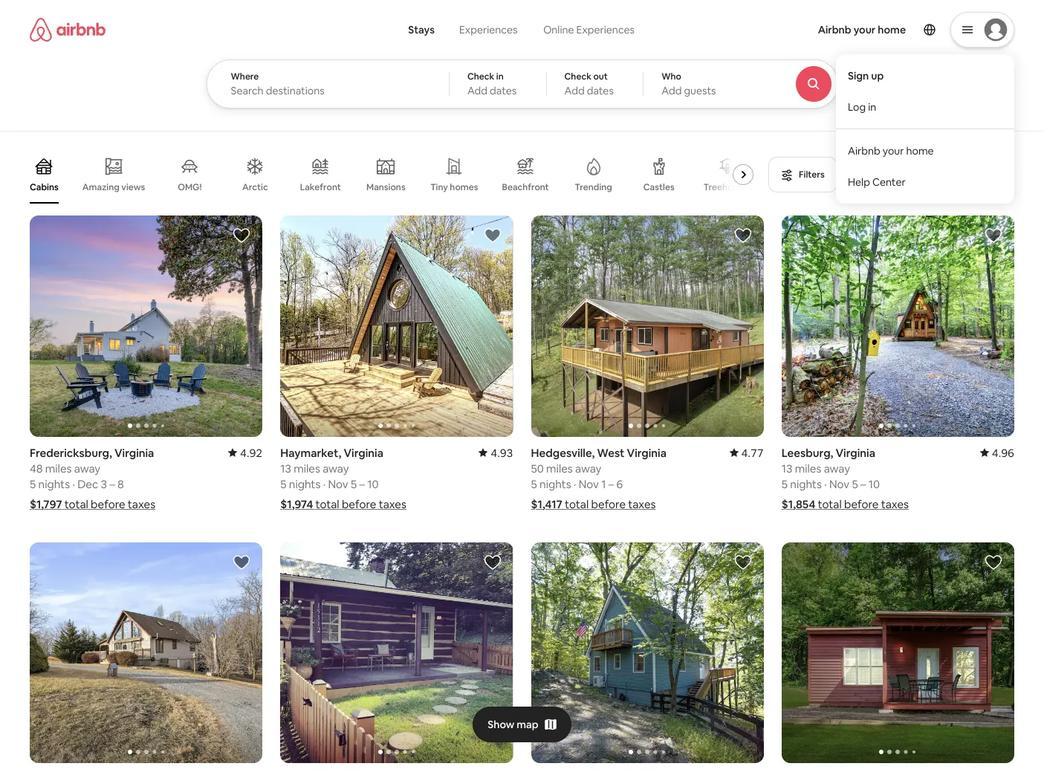 Task type: describe. For each thing, give the bounding box(es) containing it.
2 5 from the left
[[281, 477, 287, 491]]

mansions
[[367, 181, 406, 193]]

before for leesburg, virginia 13 miles away 5 nights · nov 5 – 10 $1,854 total before taxes
[[845, 497, 879, 511]]

away inside hedgesville, west virginia 50 miles away 5 nights · nov 1 – 6 $1,417 total before taxes
[[576, 462, 602, 476]]

50
[[531, 462, 544, 476]]

haymarket,
[[281, 446, 342, 460]]

west
[[598, 446, 625, 460]]

beachfront
[[502, 181, 549, 193]]

experiences inside button
[[460, 23, 518, 36]]

stays tab panel
[[206, 59, 879, 109]]

· inside hedgesville, west virginia 50 miles away 5 nights · nov 1 – 6 $1,417 total before taxes
[[574, 477, 577, 491]]

0 vertical spatial your
[[854, 23, 876, 36]]

lakefront
[[300, 181, 341, 193]]

miles inside hedgesville, west virginia 50 miles away 5 nights · nov 1 – 6 $1,417 total before taxes
[[547, 462, 573, 476]]

group containing amazing views
[[30, 146, 760, 204]]

sign up link
[[837, 60, 1015, 91]]

who add guests
[[662, 71, 717, 97]]

fredericksburg, virginia 48 miles away 5 nights · dec 3 – 8 $1,797 total before taxes
[[30, 446, 155, 511]]

add to wishlist: waynesboro, pennsylvania image
[[484, 554, 502, 572]]

amazing
[[82, 181, 120, 193]]

online experiences link
[[531, 15, 648, 45]]

add for check out add dates
[[565, 84, 585, 97]]

away for haymarket,
[[323, 462, 349, 476]]

help center link
[[837, 166, 1015, 198]]

stays button
[[397, 15, 447, 45]]

48
[[30, 462, 43, 476]]

nov inside hedgesville, west virginia 50 miles away 5 nights · nov 1 – 6 $1,417 total before taxes
[[579, 477, 599, 491]]

castles
[[644, 181, 675, 193]]

$1,417
[[531, 497, 563, 511]]

hedgesville,
[[531, 446, 595, 460]]

display total before taxes
[[862, 169, 970, 181]]

total for haymarket, virginia 13 miles away 5 nights · nov 5 – 10 $1,974 total before taxes
[[316, 497, 340, 511]]

4.96
[[993, 446, 1015, 460]]

show map button
[[473, 707, 572, 743]]

profile element
[[671, 0, 1015, 203]]

10 for haymarket, virginia
[[368, 477, 379, 491]]

fredericksburg,
[[30, 446, 112, 460]]

in for log
[[869, 100, 877, 113]]

add to wishlist: front royal, virginia image
[[735, 554, 752, 572]]

nights inside hedgesville, west virginia 50 miles away 5 nights · nov 1 – 6 $1,417 total before taxes
[[540, 477, 572, 491]]

total for fredericksburg, virginia 48 miles away 5 nights · dec 3 – 8 $1,797 total before taxes
[[64, 497, 88, 511]]

virginia for fredericksburg, virginia
[[115, 446, 154, 460]]

views
[[121, 181, 145, 193]]

dec
[[77, 477, 98, 491]]

4.93 out of 5 average rating image
[[479, 446, 514, 460]]

omg!
[[178, 181, 202, 193]]

1 vertical spatial airbnb your home link
[[837, 135, 1015, 166]]

up
[[872, 69, 884, 82]]

1 vertical spatial home
[[907, 144, 935, 157]]

log in
[[849, 100, 877, 113]]

center
[[873, 175, 906, 189]]

log
[[849, 100, 867, 113]]

tiny
[[431, 181, 448, 193]]

1 vertical spatial airbnb
[[849, 144, 881, 157]]

total for leesburg, virginia 13 miles away 5 nights · nov 5 – 10 $1,854 total before taxes
[[818, 497, 842, 511]]

– inside hedgesville, west virginia 50 miles away 5 nights · nov 1 – 6 $1,417 total before taxes
[[609, 477, 614, 491]]

0 vertical spatial home
[[878, 23, 907, 36]]

0 vertical spatial airbnb
[[819, 23, 852, 36]]

arctic
[[242, 181, 268, 193]]

4.77 out of 5 average rating image
[[730, 446, 764, 460]]

show
[[488, 718, 515, 732]]

before for fredericksburg, virginia 48 miles away 5 nights · dec 3 – 8 $1,797 total before taxes
[[91, 497, 125, 511]]

0 vertical spatial airbnb your home link
[[810, 14, 916, 45]]

5 inside fredericksburg, virginia 48 miles away 5 nights · dec 3 – 8 $1,797 total before taxes
[[30, 477, 36, 491]]

where
[[231, 71, 259, 83]]

taxes for fredericksburg, virginia 48 miles away 5 nights · dec 3 – 8 $1,797 total before taxes
[[128, 497, 155, 511]]

3
[[101, 477, 107, 491]]

nights for $1,974
[[289, 477, 321, 491]]

add to wishlist: reva, virginia image
[[985, 554, 1003, 572]]

· for $1,974
[[323, 477, 326, 491]]

· for $1,797
[[72, 477, 75, 491]]

4.92
[[240, 446, 263, 460]]

1 vertical spatial your
[[883, 144, 905, 157]]

taxes inside hedgesville, west virginia 50 miles away 5 nights · nov 1 – 6 $1,417 total before taxes
[[629, 497, 656, 511]]

log in link
[[837, 91, 1015, 122]]



Task type: vqa. For each thing, say whether or not it's contained in the screenshot.
Rooms
no



Task type: locate. For each thing, give the bounding box(es) containing it.
3 virginia from the left
[[627, 446, 667, 460]]

None search field
[[206, 0, 879, 109]]

nights for $1,797
[[38, 477, 70, 491]]

· left 1
[[574, 477, 577, 491]]

add to wishlist: hedgesville, west virginia image
[[735, 227, 752, 245]]

miles
[[45, 462, 72, 476], [294, 462, 320, 476], [547, 462, 573, 476], [796, 462, 822, 476]]

1 vertical spatial in
[[869, 100, 877, 113]]

virginia right leesburg,
[[836, 446, 876, 460]]

nov for $1,974
[[328, 477, 349, 491]]

add inside check out add dates
[[565, 84, 585, 97]]

away up dec
[[74, 462, 100, 476]]

total right the $1,417
[[565, 497, 589, 511]]

experiences
[[460, 23, 518, 36], [577, 23, 635, 36]]

miles inside leesburg, virginia 13 miles away 5 nights · nov 5 – 10 $1,854 total before taxes
[[796, 462, 822, 476]]

2 away from the left
[[323, 462, 349, 476]]

your up the display on the right top of page
[[883, 144, 905, 157]]

10 inside leesburg, virginia 13 miles away 5 nights · nov 5 – 10 $1,854 total before taxes
[[869, 477, 881, 491]]

– for haymarket,
[[360, 477, 365, 491]]

4 · from the left
[[825, 477, 827, 491]]

experiences right online at the right top
[[577, 23, 635, 36]]

tiny homes
[[431, 181, 479, 193]]

3 add from the left
[[662, 84, 682, 97]]

virginia right the west
[[627, 446, 667, 460]]

13
[[281, 462, 291, 476], [782, 462, 793, 476]]

0 horizontal spatial your
[[854, 23, 876, 36]]

0 vertical spatial airbnb your home
[[819, 23, 907, 36]]

add down the online experiences
[[565, 84, 585, 97]]

your up sign up
[[854, 23, 876, 36]]

4 nights from the left
[[791, 477, 822, 491]]

1 – from the left
[[109, 477, 115, 491]]

total
[[895, 169, 915, 181], [64, 497, 88, 511], [316, 497, 340, 511], [565, 497, 589, 511], [818, 497, 842, 511]]

4 away from the left
[[825, 462, 851, 476]]

hedgesville, west virginia 50 miles away 5 nights · nov 1 – 6 $1,417 total before taxes
[[531, 446, 667, 511]]

nights inside "haymarket, virginia 13 miles away 5 nights · nov 5 – 10 $1,974 total before taxes"
[[289, 477, 321, 491]]

2 13 from the left
[[782, 462, 793, 476]]

$1,974
[[281, 497, 313, 511]]

1 virginia from the left
[[115, 446, 154, 460]]

airbnb your home up the display on the right top of page
[[849, 144, 935, 157]]

1 horizontal spatial 10
[[869, 477, 881, 491]]

before inside fredericksburg, virginia 48 miles away 5 nights · dec 3 – 8 $1,797 total before taxes
[[91, 497, 125, 511]]

1 horizontal spatial in
[[869, 100, 877, 113]]

virginia
[[115, 446, 154, 460], [344, 446, 384, 460], [627, 446, 667, 460], [836, 446, 876, 460]]

haymarket, virginia 13 miles away 5 nights · nov 5 – 10 $1,974 total before taxes
[[281, 446, 407, 511]]

4 virginia from the left
[[836, 446, 876, 460]]

1 check from the left
[[468, 71, 495, 83]]

before right $1,974
[[342, 497, 377, 511]]

4.92 out of 5 average rating image
[[228, 446, 263, 460]]

13 for haymarket, virginia
[[281, 462, 291, 476]]

total inside "haymarket, virginia 13 miles away 5 nights · nov 5 – 10 $1,974 total before taxes"
[[316, 497, 340, 511]]

amazing views
[[82, 181, 145, 193]]

nights inside fredericksburg, virginia 48 miles away 5 nights · dec 3 – 8 $1,797 total before taxes
[[38, 477, 70, 491]]

total right $1,974
[[316, 497, 340, 511]]

check down experiences button
[[468, 71, 495, 83]]

10
[[368, 477, 379, 491], [869, 477, 881, 491]]

0 horizontal spatial add
[[468, 84, 488, 97]]

dates inside check out add dates
[[587, 84, 614, 97]]

2 horizontal spatial add
[[662, 84, 682, 97]]

2 virginia from the left
[[344, 446, 384, 460]]

taxes inside leesburg, virginia 13 miles away 5 nights · nov 5 – 10 $1,854 total before taxes
[[882, 497, 909, 511]]

13 down haymarket, at the bottom of page
[[281, 462, 291, 476]]

nov down haymarket, at the bottom of page
[[328, 477, 349, 491]]

check
[[468, 71, 495, 83], [565, 71, 592, 83]]

1 horizontal spatial add
[[565, 84, 585, 97]]

add
[[468, 84, 488, 97], [565, 84, 585, 97], [662, 84, 682, 97]]

– inside "haymarket, virginia 13 miles away 5 nights · nov 5 – 10 $1,974 total before taxes"
[[360, 477, 365, 491]]

total right the display on the right top of page
[[895, 169, 915, 181]]

add to wishlist: haymarket, virginia image
[[484, 227, 502, 245]]

nov inside leesburg, virginia 13 miles away 5 nights · nov 5 – 10 $1,854 total before taxes
[[830, 477, 850, 491]]

virginia inside "haymarket, virginia 13 miles away 5 nights · nov 5 – 10 $1,974 total before taxes"
[[344, 446, 384, 460]]

homes
[[450, 181, 479, 193]]

0 horizontal spatial 10
[[368, 477, 379, 491]]

display
[[862, 169, 893, 181]]

1 horizontal spatial check
[[565, 71, 592, 83]]

guests
[[685, 84, 717, 97]]

leesburg,
[[782, 446, 834, 460]]

· left dec
[[72, 477, 75, 491]]

before inside display total before taxes button
[[917, 169, 945, 181]]

nov
[[328, 477, 349, 491], [579, 477, 599, 491], [830, 477, 850, 491]]

miles down hedgesville,
[[547, 462, 573, 476]]

check inside check in add dates
[[468, 71, 495, 83]]

nov down leesburg,
[[830, 477, 850, 491]]

2 check from the left
[[565, 71, 592, 83]]

· for $1,854
[[825, 477, 827, 491]]

3 away from the left
[[576, 462, 602, 476]]

1 experiences from the left
[[460, 23, 518, 36]]

dates for check in add dates
[[490, 84, 517, 97]]

miles inside "haymarket, virginia 13 miles away 5 nights · nov 5 – 10 $1,974 total before taxes"
[[294, 462, 320, 476]]

3 – from the left
[[609, 477, 614, 491]]

taxes
[[947, 169, 970, 181], [128, 497, 155, 511], [379, 497, 407, 511], [629, 497, 656, 511], [882, 497, 909, 511]]

out
[[594, 71, 608, 83]]

check out add dates
[[565, 71, 614, 97]]

virginia for haymarket, virginia
[[344, 446, 384, 460]]

nov inside "haymarket, virginia 13 miles away 5 nights · nov 5 – 10 $1,974 total before taxes"
[[328, 477, 349, 491]]

sign
[[849, 69, 870, 82]]

total inside button
[[895, 169, 915, 181]]

virginia up "8"
[[115, 446, 154, 460]]

total inside leesburg, virginia 13 miles away 5 nights · nov 5 – 10 $1,854 total before taxes
[[818, 497, 842, 511]]

4.93
[[491, 446, 514, 460]]

$1,797
[[30, 497, 62, 511]]

stays
[[409, 23, 435, 36]]

filters
[[800, 169, 825, 181]]

in for check
[[497, 71, 504, 83]]

miles for fredericksburg,
[[45, 462, 72, 476]]

3 nov from the left
[[830, 477, 850, 491]]

total inside hedgesville, west virginia 50 miles away 5 nights · nov 1 – 6 $1,417 total before taxes
[[565, 497, 589, 511]]

· down leesburg,
[[825, 477, 827, 491]]

1 vertical spatial airbnb your home
[[849, 144, 935, 157]]

2 horizontal spatial nov
[[830, 477, 850, 491]]

– inside leesburg, virginia 13 miles away 5 nights · nov 5 – 10 $1,854 total before taxes
[[861, 477, 867, 491]]

display total before taxes switch
[[976, 166, 1003, 184]]

in
[[497, 71, 504, 83], [869, 100, 877, 113]]

· down haymarket, at the bottom of page
[[323, 477, 326, 491]]

– for fredericksburg,
[[109, 477, 115, 491]]

0 horizontal spatial nov
[[328, 477, 349, 491]]

miles down leesburg,
[[796, 462, 822, 476]]

nov for $1,854
[[830, 477, 850, 491]]

away down leesburg,
[[825, 462, 851, 476]]

away inside leesburg, virginia 13 miles away 5 nights · nov 5 – 10 $1,854 total before taxes
[[825, 462, 851, 476]]

in inside profile element
[[869, 100, 877, 113]]

airbnb your home link up display total before taxes
[[837, 135, 1015, 166]]

6 5 from the left
[[853, 477, 859, 491]]

help
[[849, 175, 871, 189]]

13 down leesburg,
[[782, 462, 793, 476]]

airbnb
[[819, 23, 852, 36], [849, 144, 881, 157]]

0 horizontal spatial dates
[[490, 84, 517, 97]]

· inside leesburg, virginia 13 miles away 5 nights · nov 5 – 10 $1,854 total before taxes
[[825, 477, 827, 491]]

2 nights from the left
[[289, 477, 321, 491]]

1 add from the left
[[468, 84, 488, 97]]

virginia inside hedgesville, west virginia 50 miles away 5 nights · nov 1 – 6 $1,417 total before taxes
[[627, 446, 667, 460]]

add to wishlist: leesburg, virginia image
[[985, 227, 1003, 245]]

2 · from the left
[[323, 477, 326, 491]]

airbnb up the display on the right top of page
[[849, 144, 881, 157]]

before
[[917, 169, 945, 181], [91, 497, 125, 511], [342, 497, 377, 511], [592, 497, 626, 511], [845, 497, 879, 511]]

2 nov from the left
[[579, 477, 599, 491]]

nights up $1,797
[[38, 477, 70, 491]]

4.96 out of 5 average rating image
[[981, 446, 1015, 460]]

total right $1,854
[[818, 497, 842, 511]]

2 miles from the left
[[294, 462, 320, 476]]

add inside 'who add guests'
[[662, 84, 682, 97]]

before inside hedgesville, west virginia 50 miles away 5 nights · nov 1 – 6 $1,417 total before taxes
[[592, 497, 626, 511]]

before inside "haymarket, virginia 13 miles away 5 nights · nov 5 – 10 $1,974 total before taxes"
[[342, 497, 377, 511]]

1 · from the left
[[72, 477, 75, 491]]

3 nights from the left
[[540, 477, 572, 491]]

4 miles from the left
[[796, 462, 822, 476]]

display total before taxes button
[[850, 157, 1015, 193]]

none search field containing stays
[[206, 0, 879, 109]]

virginia right haymarket, at the bottom of page
[[344, 446, 384, 460]]

filters button
[[769, 157, 838, 193]]

· inside fredericksburg, virginia 48 miles away 5 nights · dec 3 – 8 $1,797 total before taxes
[[72, 477, 75, 491]]

check for check in add dates
[[468, 71, 495, 83]]

taxes for haymarket, virginia 13 miles away 5 nights · nov 5 – 10 $1,974 total before taxes
[[379, 497, 407, 511]]

nights up $1,854
[[791, 477, 822, 491]]

in inside check in add dates
[[497, 71, 504, 83]]

away up 1
[[576, 462, 602, 476]]

3 · from the left
[[574, 477, 577, 491]]

nights up $1,974
[[289, 477, 321, 491]]

taxes inside "haymarket, virginia 13 miles away 5 nights · nov 5 – 10 $1,974 total before taxes"
[[379, 497, 407, 511]]

away down haymarket, at the bottom of page
[[323, 462, 349, 476]]

nights for $1,854
[[791, 477, 822, 491]]

away
[[74, 462, 100, 476], [323, 462, 349, 476], [576, 462, 602, 476], [825, 462, 851, 476]]

1 horizontal spatial 13
[[782, 462, 793, 476]]

0 horizontal spatial in
[[497, 71, 504, 83]]

airbnb your home up sign
[[819, 23, 907, 36]]

experiences up check in add dates
[[460, 23, 518, 36]]

add to wishlist: fredericksburg, virginia image
[[233, 227, 251, 245]]

0 horizontal spatial check
[[468, 71, 495, 83]]

add to wishlist: hedgesville, west virginia image
[[233, 554, 251, 572]]

taxes inside fredericksburg, virginia 48 miles away 5 nights · dec 3 – 8 $1,797 total before taxes
[[128, 497, 155, 511]]

check for check out add dates
[[565, 71, 592, 83]]

virginia inside fredericksburg, virginia 48 miles away 5 nights · dec 3 – 8 $1,797 total before taxes
[[115, 446, 154, 460]]

0 horizontal spatial experiences
[[460, 23, 518, 36]]

home
[[878, 23, 907, 36], [907, 144, 935, 157]]

miles inside fredericksburg, virginia 48 miles away 5 nights · dec 3 – 8 $1,797 total before taxes
[[45, 462, 72, 476]]

nights up the $1,417
[[540, 477, 572, 491]]

airbnb your home
[[819, 23, 907, 36], [849, 144, 935, 157]]

1 horizontal spatial experiences
[[577, 23, 635, 36]]

dates down out at top
[[587, 84, 614, 97]]

before right $1,854
[[845, 497, 879, 511]]

check inside check out add dates
[[565, 71, 592, 83]]

1 nov from the left
[[328, 477, 349, 491]]

in right log
[[869, 100, 877, 113]]

1 5 from the left
[[30, 477, 36, 491]]

total down dec
[[64, 497, 88, 511]]

virginia inside leesburg, virginia 13 miles away 5 nights · nov 5 – 10 $1,854 total before taxes
[[836, 446, 876, 460]]

nov left 1
[[579, 477, 599, 491]]

nights inside leesburg, virginia 13 miles away 5 nights · nov 5 – 10 $1,854 total before taxes
[[791, 477, 822, 491]]

1 dates from the left
[[490, 84, 517, 97]]

online experiences
[[544, 23, 635, 36]]

dates inside check in add dates
[[490, 84, 517, 97]]

3 miles from the left
[[547, 462, 573, 476]]

sign up
[[849, 69, 884, 82]]

1 horizontal spatial your
[[883, 144, 905, 157]]

13 inside "haymarket, virginia 13 miles away 5 nights · nov 5 – 10 $1,974 total before taxes"
[[281, 462, 291, 476]]

before down 3
[[91, 497, 125, 511]]

check in add dates
[[468, 71, 517, 97]]

away inside fredericksburg, virginia 48 miles away 5 nights · dec 3 – 8 $1,797 total before taxes
[[74, 462, 100, 476]]

4 5 from the left
[[531, 477, 538, 491]]

$1,854
[[782, 497, 816, 511]]

add inside check in add dates
[[468, 84, 488, 97]]

away for leesburg,
[[825, 462, 851, 476]]

in down experiences button
[[497, 71, 504, 83]]

before right center
[[917, 169, 945, 181]]

nights
[[38, 477, 70, 491], [289, 477, 321, 491], [540, 477, 572, 491], [791, 477, 822, 491]]

0 vertical spatial in
[[497, 71, 504, 83]]

miles for leesburg,
[[796, 462, 822, 476]]

5 inside hedgesville, west virginia 50 miles away 5 nights · nov 1 – 6 $1,417 total before taxes
[[531, 477, 538, 491]]

· inside "haymarket, virginia 13 miles away 5 nights · nov 5 – 10 $1,974 total before taxes"
[[323, 477, 326, 491]]

8
[[117, 477, 124, 491]]

away for fredericksburg,
[[74, 462, 100, 476]]

0 horizontal spatial 13
[[281, 462, 291, 476]]

1 horizontal spatial nov
[[579, 477, 599, 491]]

Where field
[[231, 84, 425, 97]]

13 for leesburg, virginia
[[782, 462, 793, 476]]

cabins
[[30, 181, 59, 193]]

before for haymarket, virginia 13 miles away 5 nights · nov 5 – 10 $1,974 total before taxes
[[342, 497, 377, 511]]

miles down the fredericksburg,
[[45, 462, 72, 476]]

treehouses
[[704, 181, 753, 193]]

airbnb your home link up sign
[[810, 14, 916, 45]]

leesburg, virginia 13 miles away 5 nights · nov 5 – 10 $1,854 total before taxes
[[782, 446, 909, 511]]

map
[[517, 718, 539, 732]]

home up display total before taxes
[[907, 144, 935, 157]]

–
[[109, 477, 115, 491], [360, 477, 365, 491], [609, 477, 614, 491], [861, 477, 867, 491]]

check left out at top
[[565, 71, 592, 83]]

10 for leesburg, virginia
[[869, 477, 881, 491]]

taxes for leesburg, virginia 13 miles away 5 nights · nov 5 – 10 $1,854 total before taxes
[[882, 497, 909, 511]]

1 10 from the left
[[368, 477, 379, 491]]

dates for check out add dates
[[587, 84, 614, 97]]

4 – from the left
[[861, 477, 867, 491]]

miles down haymarket, at the bottom of page
[[294, 462, 320, 476]]

4.77
[[742, 446, 764, 460]]

add for check in add dates
[[468, 84, 488, 97]]

virginia for leesburg, virginia
[[836, 446, 876, 460]]

group
[[30, 146, 760, 204], [30, 216, 263, 437], [281, 216, 746, 437], [531, 216, 764, 437], [782, 216, 1015, 437], [30, 543, 263, 764], [281, 543, 514, 764], [531, 543, 764, 764], [782, 543, 1015, 764]]

help center
[[849, 175, 906, 189]]

6
[[617, 477, 623, 491]]

what can we help you find? tab list
[[397, 15, 531, 45]]

before inside leesburg, virginia 13 miles away 5 nights · nov 5 – 10 $1,854 total before taxes
[[845, 497, 879, 511]]

·
[[72, 477, 75, 491], [323, 477, 326, 491], [574, 477, 577, 491], [825, 477, 827, 491]]

total inside fredericksburg, virginia 48 miles away 5 nights · dec 3 – 8 $1,797 total before taxes
[[64, 497, 88, 511]]

online
[[544, 23, 575, 36]]

show map
[[488, 718, 539, 732]]

– inside fredericksburg, virginia 48 miles away 5 nights · dec 3 – 8 $1,797 total before taxes
[[109, 477, 115, 491]]

5 5 from the left
[[782, 477, 788, 491]]

add down who
[[662, 84, 682, 97]]

1
[[602, 477, 606, 491]]

10 inside "haymarket, virginia 13 miles away 5 nights · nov 5 – 10 $1,974 total before taxes"
[[368, 477, 379, 491]]

who
[[662, 71, 682, 83]]

dates down experiences button
[[490, 84, 517, 97]]

away inside "haymarket, virginia 13 miles away 5 nights · nov 5 – 10 $1,974 total before taxes"
[[323, 462, 349, 476]]

trending
[[575, 181, 613, 193]]

miles for haymarket,
[[294, 462, 320, 476]]

1 nights from the left
[[38, 477, 70, 491]]

your
[[854, 23, 876, 36], [883, 144, 905, 157]]

1 horizontal spatial dates
[[587, 84, 614, 97]]

5
[[30, 477, 36, 491], [281, 477, 287, 491], [351, 477, 357, 491], [531, 477, 538, 491], [782, 477, 788, 491], [853, 477, 859, 491]]

1 away from the left
[[74, 462, 100, 476]]

dates
[[490, 84, 517, 97], [587, 84, 614, 97]]

airbnb your home link
[[810, 14, 916, 45], [837, 135, 1015, 166]]

3 5 from the left
[[351, 477, 357, 491]]

1 miles from the left
[[45, 462, 72, 476]]

1 13 from the left
[[281, 462, 291, 476]]

– for leesburg,
[[861, 477, 867, 491]]

2 – from the left
[[360, 477, 365, 491]]

add down experiences button
[[468, 84, 488, 97]]

before down 1
[[592, 497, 626, 511]]

home up up
[[878, 23, 907, 36]]

experiences button
[[447, 15, 531, 45]]

taxes inside button
[[947, 169, 970, 181]]

2 dates from the left
[[587, 84, 614, 97]]

13 inside leesburg, virginia 13 miles away 5 nights · nov 5 – 10 $1,854 total before taxes
[[782, 462, 793, 476]]

2 add from the left
[[565, 84, 585, 97]]

2 experiences from the left
[[577, 23, 635, 36]]

2 10 from the left
[[869, 477, 881, 491]]

airbnb up sign
[[819, 23, 852, 36]]



